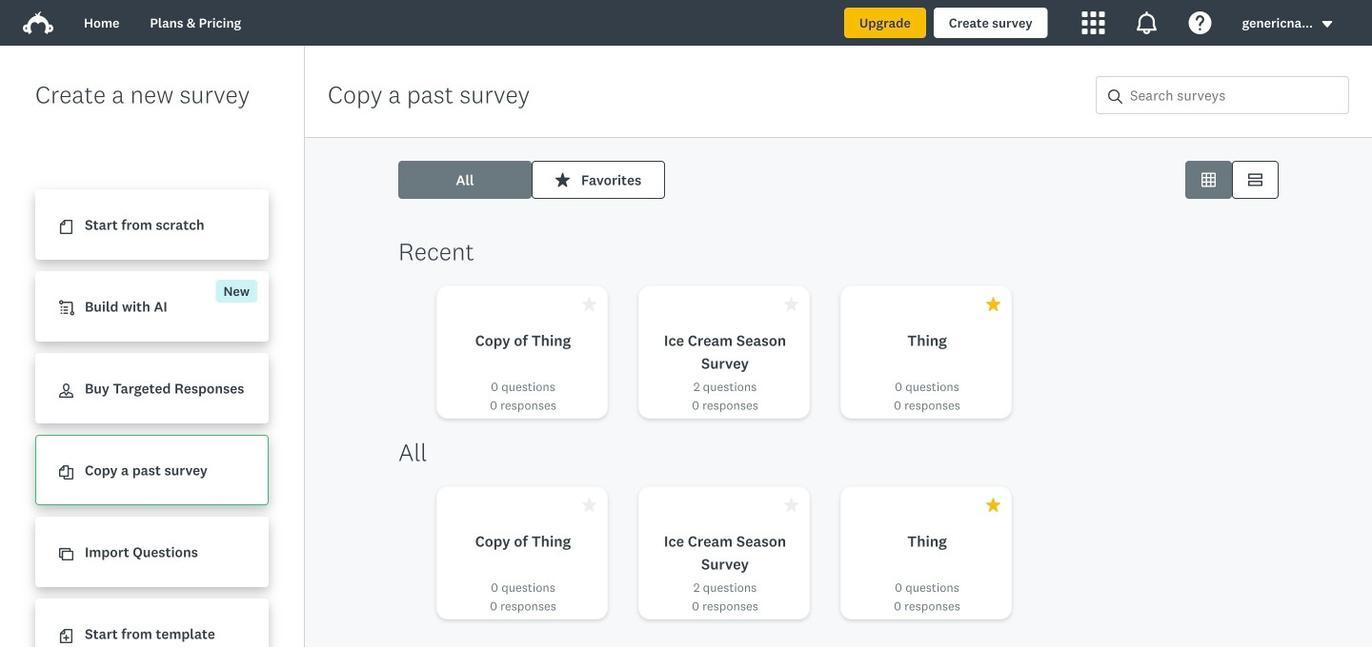 Task type: vqa. For each thing, say whether or not it's contained in the screenshot.
1st Products Icon
no



Task type: describe. For each thing, give the bounding box(es) containing it.
grid image
[[1202, 173, 1216, 187]]

Search surveys field
[[1122, 77, 1348, 113]]

starfilled image
[[986, 297, 1000, 312]]

document image
[[59, 220, 73, 235]]

textboxmultiple image
[[1248, 173, 1262, 187]]



Task type: locate. For each thing, give the bounding box(es) containing it.
help icon image
[[1189, 11, 1212, 34]]

1 brand logo image from the top
[[23, 8, 53, 38]]

starfilled image
[[555, 173, 570, 187], [582, 297, 596, 312], [784, 297, 798, 312], [582, 498, 596, 513], [784, 498, 798, 513], [986, 498, 1000, 513]]

clone image
[[59, 548, 73, 562]]

products icon image
[[1082, 11, 1105, 34], [1082, 11, 1105, 34]]

2 brand logo image from the top
[[23, 11, 53, 34]]

documentclone image
[[59, 466, 73, 480]]

notification center icon image
[[1135, 11, 1158, 34]]

brand logo image
[[23, 8, 53, 38], [23, 11, 53, 34]]

user image
[[59, 384, 73, 398]]

search image
[[1108, 89, 1122, 104]]

documentplus image
[[59, 630, 73, 644]]

dropdown arrow icon image
[[1321, 18, 1334, 31], [1322, 21, 1332, 28]]



